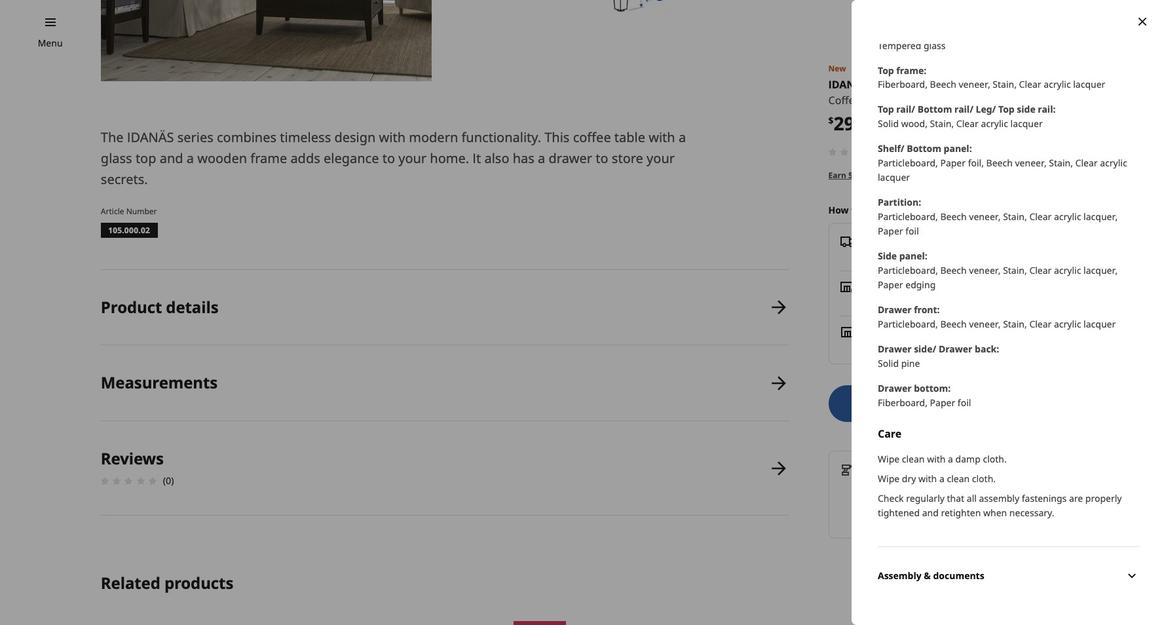 Task type: vqa. For each thing, say whether or not it's contained in the screenshot.
Serve on the left top of the page
no



Task type: describe. For each thing, give the bounding box(es) containing it.
with right the for
[[919, 473, 937, 485]]

number
[[126, 206, 157, 217]]

table,
[[863, 93, 891, 108]]

stain, inside top rail/ bottom rail/ leg/ top side rail: solid wood, stain, clear acrylic lacquer
[[930, 118, 954, 130]]

panel: inside "side panel: particleboard, beech veneer, stain, clear acrylic lacquer, paper edging"
[[900, 250, 928, 262]]

side
[[878, 250, 897, 262]]

a down series in the left of the page
[[187, 149, 194, 167]]

foil inside partition: particleboard, beech veneer, stain, clear acrylic lacquer, paper foil
[[906, 225, 919, 237]]

dark
[[894, 93, 916, 108]]

particleboard, inside partition: particleboard, beech veneer, stain, clear acrylic lacquer, paper foil
[[878, 211, 938, 223]]

1/2x31
[[1008, 93, 1039, 108]]

drawer
[[549, 149, 593, 167]]

to for what to expect
[[889, 514, 897, 526]]

table
[[615, 128, 646, 146]]

lacquer inside shelf/ bottom panel: particleboard, paper foil, beech veneer, stain, clear acrylic lacquer
[[878, 171, 910, 184]]

related
[[101, 572, 160, 594]]

trulstorp coffee table, black-brown, 45 1/4x27 1/2 " image
[[514, 621, 707, 625]]

idanäs coffee table, dark brown stained, 31 1/2x31 1/2 "
[[829, 77, 1063, 108]]

care dialog
[[852, 0, 1167, 625]]

top rail/ bottom rail/ leg/ top side rail: solid wood, stain, clear acrylic lacquer
[[878, 103, 1056, 130]]

and inside check regularly that all assembly fastenings are properly tightened and retighten when necessary.
[[923, 507, 939, 519]]

with right 'table'
[[649, 128, 675, 146]]

stain, inside top frame: fiberboard, beech veneer, stain, clear acrylic lacquer
[[993, 78, 1017, 91]]

canton, mi button for in stock at
[[910, 339, 957, 352]]

up for pick up at canton, mi
[[883, 294, 895, 306]]

store inside the idanäs series combines timeless design with modern functionality. this coffee table with a glass top and a wooden frame adds elegance to your home. it also has a drawer to store your secrets.
[[612, 149, 643, 167]]

fastenings
[[1022, 492, 1067, 505]]

partition:
[[878, 196, 922, 209]]

available inside available for 48146 estimated price $33
[[863, 477, 902, 489]]

tempered
[[878, 39, 922, 51]]

acrylic inside drawer front: particleboard, beech veneer, stain, clear acrylic lacquer
[[1054, 318, 1082, 330]]

details
[[166, 296, 219, 318]]

how to get it
[[829, 204, 887, 216]]

store for change store
[[1092, 204, 1114, 216]]

stain, inside "side panel: particleboard, beech veneer, stain, clear acrylic lacquer, paper edging"
[[1003, 264, 1027, 277]]

combines
[[217, 128, 277, 146]]

veneer, for frame:
[[959, 78, 991, 91]]

side
[[1017, 103, 1036, 116]]

shelf/
[[878, 142, 905, 155]]

add to bag
[[947, 397, 996, 409]]

damp
[[956, 453, 981, 465]]

hemnes coffee table, black-brown, 35 3/8x35 3/8 " image
[[720, 621, 913, 625]]

48146 button
[[920, 477, 945, 489]]

earn 5% in rewards at ikea using the ikea visa credit card*. details > button
[[829, 170, 1099, 181]]

series
[[177, 128, 214, 146]]

reviews
[[101, 448, 164, 469]]

lacquer inside top frame: fiberboard, beech veneer, stain, clear acrylic lacquer
[[1074, 78, 1106, 91]]

top for top rail/ bottom rail/ leg/ top side rail: solid wood, stain, clear acrylic lacquer
[[878, 103, 894, 116]]

panel: inside shelf/ bottom panel: particleboard, paper foil, beech veneer, stain, clear acrylic lacquer
[[944, 142, 972, 155]]

article
[[101, 206, 124, 217]]

product details
[[101, 296, 219, 318]]

taskrabbit
[[923, 462, 971, 475]]

particleboard, inside drawer front: particleboard, beech veneer, stain, clear acrylic lacquer
[[878, 318, 938, 330]]

veneer, for front:
[[969, 318, 1001, 330]]

details
[[1065, 170, 1092, 181]]

drawer for drawer bottom:
[[878, 382, 912, 395]]

store for in store
[[875, 325, 899, 337]]

"
[[1058, 93, 1063, 108]]

drawer side/ drawer back: solid pine
[[878, 343, 1000, 370]]

stain, inside shelf/ bottom panel: particleboard, paper foil, beech veneer, stain, clear acrylic lacquer
[[1049, 157, 1073, 169]]

a left 'damp'
[[948, 453, 954, 465]]

1 vertical spatial clean
[[947, 473, 970, 485]]

2 ikea from the left
[[975, 170, 992, 181]]

delivery
[[866, 234, 904, 247]]

assembly for assembly by taskrabbit
[[863, 462, 907, 475]]

in stock at canton, mi group
[[863, 339, 957, 352]]

at inside button
[[906, 170, 914, 181]]

wooden
[[197, 149, 247, 167]]

adds
[[291, 149, 320, 167]]

wipe dry with a clean cloth.
[[878, 473, 996, 485]]

stain, inside drawer front: particleboard, beech veneer, stain, clear acrylic lacquer
[[1003, 318, 1027, 330]]

list containing product details
[[97, 270, 789, 516]]

dry
[[902, 473, 916, 485]]

drawer for drawer side/ drawer back:
[[878, 343, 912, 355]]

frame
[[251, 149, 287, 167]]

check
[[878, 492, 904, 505]]

documents
[[934, 569, 985, 582]]

by
[[910, 462, 920, 475]]

and inside the idanäs series combines timeless design with modern functionality. this coffee table with a glass top and a wooden frame adds elegance to your home. it also has a drawer to store your secrets.
[[160, 149, 183, 167]]

48146 for delivery to 48146 available
[[918, 234, 945, 247]]

functionality.
[[462, 128, 541, 146]]

change store
[[1057, 204, 1114, 216]]

foil,
[[968, 157, 984, 169]]

top frame: fiberboard, beech veneer, stain, clear acrylic lacquer
[[878, 64, 1106, 91]]

also
[[485, 149, 510, 167]]

5%
[[849, 170, 860, 181]]

lacquer inside top rail/ bottom rail/ leg/ top side rail: solid wood, stain, clear acrylic lacquer
[[1011, 118, 1043, 130]]

the
[[101, 128, 124, 146]]

drawer for drawer front:
[[878, 304, 912, 316]]

it
[[473, 149, 481, 167]]

veneer, inside partition: particleboard, beech veneer, stain, clear acrylic lacquer, paper foil
[[969, 211, 1001, 223]]

retighten
[[941, 507, 981, 519]]

to right elegance
[[383, 149, 395, 167]]

elegance
[[324, 149, 379, 167]]

acrylic inside top frame: fiberboard, beech veneer, stain, clear acrylic lacquer
[[1044, 78, 1071, 91]]

fiberboard, for drawer
[[878, 397, 928, 409]]

canton, for in stock at
[[910, 339, 944, 352]]

estimated
[[863, 491, 907, 504]]

to for add to bag
[[967, 397, 977, 409]]

acrylic inside top rail/ bottom rail/ leg/ top side rail: solid wood, stain, clear acrylic lacquer
[[981, 118, 1009, 130]]

2 your from the left
[[647, 149, 675, 167]]

clear inside top frame: fiberboard, beech veneer, stain, clear acrylic lacquer
[[1019, 78, 1042, 91]]

(0) for bottom review: 0 out of 5 stars. total reviews: 0 image
[[163, 475, 174, 487]]

measurements heading
[[101, 372, 218, 394]]

regularly
[[906, 492, 945, 505]]

(0) button
[[825, 144, 902, 160]]

in stock at canton, mi
[[863, 339, 957, 352]]

lacquer, inside "side panel: particleboard, beech veneer, stain, clear acrylic lacquer, paper edging"
[[1084, 264, 1118, 277]]

tempered glass
[[878, 39, 946, 51]]

rail:
[[1038, 103, 1056, 116]]

$ 299 99
[[829, 111, 880, 136]]

available for 48146 estimated price $33
[[863, 477, 948, 504]]

has
[[513, 149, 535, 167]]

home.
[[430, 149, 469, 167]]

shelf/ bottom panel: particleboard, paper foil, beech veneer, stain, clear acrylic lacquer
[[878, 142, 1128, 184]]

>
[[1094, 170, 1099, 181]]

using
[[936, 170, 957, 181]]

99
[[869, 114, 880, 127]]

with right design
[[379, 128, 406, 146]]

how
[[829, 204, 849, 216]]

add
[[947, 397, 965, 409]]

all
[[967, 492, 977, 505]]

2 rail/ from the left
[[955, 103, 974, 116]]

assembly & documents
[[878, 569, 985, 582]]

what to expect
[[863, 514, 928, 526]]

are
[[1070, 492, 1083, 505]]

stain, inside partition: particleboard, beech veneer, stain, clear acrylic lacquer, paper foil
[[1003, 211, 1027, 223]]

drawer front: particleboard, beech veneer, stain, clear acrylic lacquer
[[878, 304, 1116, 330]]

0 horizontal spatial clean
[[902, 453, 925, 465]]

clear inside "side panel: particleboard, beech veneer, stain, clear acrylic lacquer, paper edging"
[[1030, 264, 1052, 277]]

1 vertical spatial review: 0 out of 5 stars. total reviews: 0 image
[[97, 473, 160, 489]]

at for pick up
[[898, 294, 906, 306]]

that
[[947, 492, 965, 505]]

to for delivery to 48146 available
[[906, 234, 916, 247]]

with up wipe dry with a clean cloth.
[[927, 453, 946, 465]]

(0) for review: 0 out of 5 stars. total reviews: 0 image in the (0) button
[[891, 145, 902, 158]]

front:
[[914, 304, 940, 316]]

this
[[545, 128, 570, 146]]



Task type: locate. For each thing, give the bounding box(es) containing it.
2 vertical spatial store
[[875, 325, 899, 337]]

mi for in stock at canton, mi
[[946, 339, 957, 352]]

0 vertical spatial 48146
[[918, 234, 945, 247]]

beech inside partition: particleboard, beech veneer, stain, clear acrylic lacquer, paper foil
[[941, 211, 967, 223]]

idanäs up coffee
[[829, 77, 868, 92]]

2 wipe from the top
[[878, 473, 900, 485]]

new
[[829, 63, 846, 74]]

drawer right side/
[[939, 343, 973, 355]]

$33
[[933, 491, 948, 504]]

products
[[164, 572, 233, 594]]

wipe clean with a damp cloth.
[[878, 453, 1007, 465]]

assembly
[[979, 492, 1020, 505]]

in up in stock at canton, mi group
[[863, 325, 873, 337]]

1 particleboard, from the top
[[878, 157, 938, 169]]

particleboard, down shelf/
[[878, 157, 938, 169]]

mi for pick up at canton, mi
[[945, 294, 956, 306]]

in for in store
[[863, 325, 873, 337]]

solid up shelf/
[[878, 118, 899, 130]]

veneer, inside top frame: fiberboard, beech veneer, stain, clear acrylic lacquer
[[959, 78, 991, 91]]

drawer
[[878, 304, 912, 316], [878, 343, 912, 355], [939, 343, 973, 355], [878, 382, 912, 395]]

visa
[[994, 170, 1010, 181]]

1 vertical spatial available
[[863, 477, 902, 489]]

credit
[[1012, 170, 1036, 181]]

card*.
[[1038, 170, 1063, 181]]

1 vertical spatial in
[[863, 339, 872, 352]]

1 fiberboard, from the top
[[878, 78, 928, 91]]

paper inside drawer bottom: fiberboard, paper foil
[[930, 397, 956, 409]]

drawer up 'pine'
[[878, 343, 912, 355]]

0 horizontal spatial review: 0 out of 5 stars. total reviews: 0 image
[[97, 473, 160, 489]]

canton, mi button for pick up at
[[909, 294, 956, 306]]

0 vertical spatial pick
[[863, 280, 882, 292]]

to right what
[[889, 514, 897, 526]]

earn
[[829, 170, 847, 181]]

2 solid from the top
[[878, 357, 899, 370]]

design
[[335, 128, 376, 146]]

fiberboard, inside top frame: fiberboard, beech veneer, stain, clear acrylic lacquer
[[878, 78, 928, 91]]

pick for pick up at canton, mi
[[863, 294, 881, 306]]

1 horizontal spatial clean
[[947, 473, 970, 485]]

0 vertical spatial panel:
[[944, 142, 972, 155]]

1/2
[[1041, 93, 1056, 108]]

rewards
[[872, 170, 904, 181]]

veneer, up drawer front: particleboard, beech veneer, stain, clear acrylic lacquer
[[969, 264, 1001, 277]]

wipe for wipe clean with a damp cloth.
[[878, 453, 900, 465]]

drawer down 'pine'
[[878, 382, 912, 395]]

to left get
[[851, 204, 861, 216]]

a right 'table'
[[679, 128, 686, 146]]

2 idanäs coffee table, dark brown stained, 31 1/2x31 1/2 " image from the left
[[445, 0, 776, 81]]

bottom:
[[914, 382, 951, 395]]

1 horizontal spatial glass
[[924, 39, 946, 51]]

and right top
[[160, 149, 183, 167]]

0 vertical spatial idanäs
[[829, 77, 868, 92]]

side panel: particleboard, beech veneer, stain, clear acrylic lacquer, paper edging
[[878, 250, 1118, 291]]

acrylic
[[1044, 78, 1071, 91], [981, 118, 1009, 130], [1100, 157, 1128, 169], [1054, 211, 1082, 223], [1054, 264, 1082, 277], [1054, 318, 1082, 330]]

1 vertical spatial solid
[[878, 357, 899, 370]]

assembly by taskrabbit
[[863, 462, 971, 475]]

to left bag
[[967, 397, 977, 409]]

drawer up in store
[[878, 304, 912, 316]]

veneer, for panel:
[[969, 264, 1001, 277]]

veneer, up the back:
[[969, 318, 1001, 330]]

fiberboard, up "dark"
[[878, 78, 928, 91]]

solid inside drawer side/ drawer back: solid pine
[[878, 357, 899, 370]]

2 particleboard, from the top
[[878, 211, 938, 223]]

store
[[612, 149, 643, 167], [1092, 204, 1114, 216], [875, 325, 899, 337]]

ikea down foil,
[[975, 170, 992, 181]]

lacquer inside drawer front: particleboard, beech veneer, stain, clear acrylic lacquer
[[1084, 318, 1116, 330]]

tightened
[[878, 507, 920, 519]]

1 vertical spatial 48146
[[920, 477, 945, 489]]

1 ikea from the left
[[916, 170, 934, 181]]

what
[[863, 514, 886, 526]]

store inside button
[[1092, 204, 1114, 216]]

0 horizontal spatial glass
[[101, 149, 132, 167]]

1 horizontal spatial store
[[875, 325, 899, 337]]

1 vertical spatial assembly
[[878, 569, 922, 582]]

review: 0 out of 5 stars. total reviews: 0 image up 5%
[[825, 144, 888, 160]]

at for in store
[[899, 339, 908, 352]]

veneer, inside drawer front: particleboard, beech veneer, stain, clear acrylic lacquer
[[969, 318, 1001, 330]]

0 vertical spatial canton, mi button
[[909, 294, 956, 306]]

veneer, up credit
[[1015, 157, 1047, 169]]

review: 0 out of 5 stars. total reviews: 0 image
[[825, 144, 888, 160], [97, 473, 160, 489]]

cloth. for wipe dry with a clean cloth.
[[972, 473, 996, 485]]

stain, down "side panel: particleboard, beech veneer, stain, clear acrylic lacquer, paper edging"
[[1003, 318, 1027, 330]]

0 vertical spatial glass
[[924, 39, 946, 51]]

panel: right side
[[900, 250, 928, 262]]

the
[[959, 170, 972, 181]]

beech inside drawer front: particleboard, beech veneer, stain, clear acrylic lacquer
[[941, 318, 967, 330]]

get
[[863, 204, 878, 216]]

1 pick from the top
[[863, 280, 882, 292]]

your
[[399, 149, 427, 167], [647, 149, 675, 167]]

clear inside drawer front: particleboard, beech veneer, stain, clear acrylic lacquer
[[1030, 318, 1052, 330]]

clear inside shelf/ bottom panel: particleboard, paper foil, beech veneer, stain, clear acrylic lacquer
[[1076, 157, 1098, 169]]

0 vertical spatial canton,
[[909, 294, 942, 306]]

2 lacquer, from the top
[[1084, 264, 1118, 277]]

acrylic inside partition: particleboard, beech veneer, stain, clear acrylic lacquer, paper foil
[[1054, 211, 1082, 223]]

bottom inside top rail/ bottom rail/ leg/ top side rail: solid wood, stain, clear acrylic lacquer
[[918, 103, 953, 116]]

pick
[[863, 280, 882, 292], [863, 294, 881, 306]]

stain, up card*.
[[1049, 157, 1073, 169]]

1 vertical spatial foil
[[958, 397, 971, 409]]

0 horizontal spatial your
[[399, 149, 427, 167]]

clean up dry
[[902, 453, 925, 465]]

assembly left &
[[878, 569, 922, 582]]

paper inside partition: particleboard, beech veneer, stain, clear acrylic lacquer, paper foil
[[878, 225, 903, 237]]

price
[[909, 491, 930, 504]]

1 in from the top
[[863, 325, 873, 337]]

particleboard, inside shelf/ bottom panel: particleboard, paper foil, beech veneer, stain, clear acrylic lacquer
[[878, 157, 938, 169]]

paper inside "side panel: particleboard, beech veneer, stain, clear acrylic lacquer, paper edging"
[[878, 279, 903, 291]]

acrylic inside shelf/ bottom panel: particleboard, paper foil, beech veneer, stain, clear acrylic lacquer
[[1100, 157, 1128, 169]]

coffee
[[573, 128, 611, 146]]

48146
[[918, 234, 945, 247], [920, 477, 945, 489]]

beech inside "side panel: particleboard, beech veneer, stain, clear acrylic lacquer, paper edging"
[[941, 264, 967, 277]]

beech down "using"
[[941, 211, 967, 223]]

product details heading
[[101, 296, 219, 318]]

0 vertical spatial foil
[[906, 225, 919, 237]]

48146 up $33
[[920, 477, 945, 489]]

veneer,
[[959, 78, 991, 91], [1015, 157, 1047, 169], [969, 211, 1001, 223], [969, 264, 1001, 277], [969, 318, 1001, 330]]

paper down it at top right
[[878, 225, 903, 237]]

1 horizontal spatial (0)
[[891, 145, 902, 158]]

fiberboard,
[[878, 78, 928, 91], [878, 397, 928, 409]]

fiberboard, inside drawer bottom: fiberboard, paper foil
[[878, 397, 928, 409]]

fiberboard, for top
[[878, 78, 928, 91]]

1 vertical spatial bottom
[[907, 142, 942, 155]]

0 vertical spatial cloth.
[[983, 453, 1007, 465]]

1 vertical spatial canton,
[[910, 339, 944, 352]]

paper up the pick up at canton, mi group
[[878, 279, 903, 291]]

mi right "front:"
[[945, 294, 956, 306]]

assembly up the estimated
[[863, 462, 907, 475]]

list
[[97, 270, 789, 516]]

partition: particleboard, beech veneer, stain, clear acrylic lacquer, paper foil
[[878, 196, 1118, 237]]

stain, down credit
[[1003, 211, 1027, 223]]

1 vertical spatial at
[[898, 294, 906, 306]]

bag
[[979, 397, 996, 409]]

paper inside shelf/ bottom panel: particleboard, paper foil, beech veneer, stain, clear acrylic lacquer
[[941, 157, 966, 169]]

1 vertical spatial and
[[923, 507, 939, 519]]

1 idanäs coffee table, dark brown stained, 31 1/2x31 1/2 " image from the left
[[101, 0, 432, 81]]

bottom inside shelf/ bottom panel: particleboard, paper foil, beech veneer, stain, clear acrylic lacquer
[[907, 142, 942, 155]]

0 horizontal spatial (0)
[[163, 475, 174, 487]]

product
[[101, 296, 162, 318]]

paper up "using"
[[941, 157, 966, 169]]

31 1/2x31 1/2 " button
[[995, 93, 1063, 109]]

drawer inside drawer front: particleboard, beech veneer, stain, clear acrylic lacquer
[[878, 304, 912, 316]]

solid down stock
[[878, 357, 899, 370]]

secrets.
[[101, 170, 148, 188]]

glass down the
[[101, 149, 132, 167]]

canton, mi button up 'pine'
[[910, 339, 957, 352]]

brown
[[919, 93, 950, 108]]

2 horizontal spatial store
[[1092, 204, 1114, 216]]

veneer, down visa
[[969, 211, 1001, 223]]

veneer, inside "side panel: particleboard, beech veneer, stain, clear acrylic lacquer, paper edging"
[[969, 264, 1001, 277]]

leg/
[[976, 103, 996, 116]]

1 vertical spatial idanäs
[[127, 128, 174, 146]]

up down pick up
[[883, 294, 895, 306]]

veneer, up stained,
[[959, 78, 991, 91]]

timeless
[[280, 128, 331, 146]]

cloth. up all
[[972, 473, 996, 485]]

1 solid from the top
[[878, 118, 899, 130]]

1 horizontal spatial idanäs
[[829, 77, 868, 92]]

beech inside top frame: fiberboard, beech veneer, stain, clear acrylic lacquer
[[930, 78, 957, 91]]

change store button
[[1057, 203, 1114, 217]]

particleboard, up in stock at canton, mi
[[878, 318, 938, 330]]

review: 0 out of 5 stars. total reviews: 0 image down reviews heading
[[97, 473, 160, 489]]

1 your from the left
[[399, 149, 427, 167]]

glass up frame:
[[924, 39, 946, 51]]

2 in from the top
[[863, 339, 872, 352]]

menu
[[38, 37, 63, 49]]

check regularly that all assembly fastenings are properly tightened and retighten when necessary.
[[878, 492, 1122, 519]]

0 horizontal spatial panel:
[[900, 250, 928, 262]]

1 horizontal spatial rail/
[[955, 103, 974, 116]]

canton, mi button
[[909, 294, 956, 306], [910, 339, 957, 352]]

(0) down reviews heading
[[163, 475, 174, 487]]

stained,
[[953, 93, 992, 108]]

earn 5% in rewards at ikea using the ikea visa credit card*. details >
[[829, 170, 1099, 181]]

48146 up edging
[[918, 234, 945, 247]]

(0) inside button
[[891, 145, 902, 158]]

and down regularly
[[923, 507, 939, 519]]

fiberboard, down bottom:
[[878, 397, 928, 409]]

panel: up foil,
[[944, 142, 972, 155]]

stain, up drawer front: particleboard, beech veneer, stain, clear acrylic lacquer
[[1003, 264, 1027, 277]]

idanäs inside the idanäs series combines timeless design with modern functionality. this coffee table with a glass top and a wooden frame adds elegance to your home. it also has a drawer to store your secrets.
[[127, 128, 174, 146]]

0 vertical spatial solid
[[878, 118, 899, 130]]

canton, for pick up at
[[909, 294, 942, 306]]

pick up at canton, mi group
[[863, 294, 956, 306]]

beech up "brown"
[[930, 78, 957, 91]]

$
[[829, 114, 834, 127]]

store up stock
[[875, 325, 899, 337]]

0 vertical spatial available
[[879, 249, 918, 261]]

0 horizontal spatial idanäs
[[127, 128, 174, 146]]

wipe down care
[[878, 453, 900, 465]]

1 vertical spatial pick
[[863, 294, 881, 306]]

at right stock
[[899, 339, 908, 352]]

foil right delivery
[[906, 225, 919, 237]]

lacquer, down >
[[1084, 211, 1118, 223]]

1 horizontal spatial panel:
[[944, 142, 972, 155]]

31
[[995, 93, 1005, 108]]

edging
[[906, 279, 936, 291]]

idanäs up top
[[127, 128, 174, 146]]

0 vertical spatial at
[[906, 170, 914, 181]]

a up $33
[[940, 473, 945, 485]]

48146 for available for 48146 estimated price $33
[[920, 477, 945, 489]]

mi right side/
[[946, 339, 957, 352]]

canton,
[[909, 294, 942, 306], [910, 339, 944, 352]]

0 vertical spatial in
[[863, 325, 873, 337]]

in
[[862, 170, 870, 181]]

foil inside drawer bottom: fiberboard, paper foil
[[958, 397, 971, 409]]

stock
[[874, 339, 897, 352]]

idanäs inside idanäs coffee table, dark brown stained, 31 1/2x31 1/2 "
[[829, 77, 868, 92]]

available inside delivery to 48146 available
[[879, 249, 918, 261]]

beech for front:
[[941, 318, 967, 330]]

4 particleboard, from the top
[[878, 318, 938, 330]]

delivery to 48146 available
[[866, 234, 945, 261]]

2 pick from the top
[[863, 294, 881, 306]]

stain, down "brown"
[[930, 118, 954, 130]]

necessary.
[[1010, 507, 1055, 519]]

bottom down wood,
[[907, 142, 942, 155]]

1 rail/ from the left
[[897, 103, 916, 116]]

cloth. right 'damp'
[[983, 453, 1007, 465]]

lacquer,
[[1084, 211, 1118, 223], [1084, 264, 1118, 277]]

(0) inside list
[[163, 475, 174, 487]]

1 horizontal spatial and
[[923, 507, 939, 519]]

ikea left "using"
[[916, 170, 934, 181]]

measurements
[[101, 372, 218, 394]]

top inside top frame: fiberboard, beech veneer, stain, clear acrylic lacquer
[[878, 64, 894, 76]]

store right change
[[1092, 204, 1114, 216]]

1 vertical spatial (0)
[[163, 475, 174, 487]]

0 vertical spatial (0)
[[891, 145, 902, 158]]

review: 0 out of 5 stars. total reviews: 0 image inside (0) button
[[825, 144, 888, 160]]

at
[[906, 170, 914, 181], [898, 294, 906, 306], [899, 339, 908, 352]]

1 vertical spatial wipe
[[878, 473, 900, 485]]

pick down side
[[863, 280, 882, 292]]

2 fiberboard, from the top
[[878, 397, 928, 409]]

0 horizontal spatial rail/
[[897, 103, 916, 116]]

glass inside the idanäs series combines timeless design with modern functionality. this coffee table with a glass top and a wooden frame adds elegance to your home. it also has a drawer to store your secrets.
[[101, 149, 132, 167]]

1 vertical spatial cloth.
[[972, 473, 996, 485]]

bottom
[[918, 103, 953, 116], [907, 142, 942, 155]]

3 particleboard, from the top
[[878, 264, 938, 277]]

assembly inside assembly & documents dropdown button
[[878, 569, 922, 582]]

clear inside partition: particleboard, beech veneer, stain, clear acrylic lacquer, paper foil
[[1030, 211, 1052, 223]]

1 vertical spatial fiberboard,
[[878, 397, 928, 409]]

0 horizontal spatial and
[[160, 149, 183, 167]]

particleboard, up edging
[[878, 264, 938, 277]]

the idanäs series combines timeless design with modern functionality. this coffee table with a glass top and a wooden frame adds elegance to your home. it also has a drawer to store your secrets.
[[101, 128, 686, 188]]

reviews heading
[[101, 448, 164, 469]]

0 vertical spatial fiberboard,
[[878, 78, 928, 91]]

beech up visa
[[987, 157, 1013, 169]]

0 horizontal spatial idanäs coffee table, dark brown stained, 31 1/2x31 1/2 " image
[[101, 0, 432, 81]]

wipe for wipe dry with a clean cloth.
[[878, 473, 900, 485]]

drawer inside drawer bottom: fiberboard, paper foil
[[878, 382, 912, 395]]

veneer, inside shelf/ bottom panel: particleboard, paper foil, beech veneer, stain, clear acrylic lacquer
[[1015, 157, 1047, 169]]

canton, down edging
[[909, 294, 942, 306]]

and
[[160, 149, 183, 167], [923, 507, 939, 519]]

beech up drawer side/ drawer back: solid pine
[[941, 318, 967, 330]]

0 vertical spatial mi
[[945, 294, 956, 306]]

0 vertical spatial review: 0 out of 5 stars. total reviews: 0 image
[[825, 144, 888, 160]]

1 vertical spatial canton, mi button
[[910, 339, 957, 352]]

1 horizontal spatial ikea
[[975, 170, 992, 181]]

299
[[834, 111, 866, 136]]

1 vertical spatial mi
[[946, 339, 957, 352]]

available up the estimated
[[863, 477, 902, 489]]

0 vertical spatial up
[[885, 280, 898, 292]]

assembly for assembly & documents
[[878, 569, 922, 582]]

1 horizontal spatial your
[[647, 149, 675, 167]]

glass inside care dialog
[[924, 39, 946, 51]]

particleboard, inside "side panel: particleboard, beech veneer, stain, clear acrylic lacquer, paper edging"
[[878, 264, 938, 277]]

48146 inside delivery to 48146 available
[[918, 234, 945, 247]]

canton, mi button down edging
[[909, 294, 956, 306]]

in for in stock at canton, mi
[[863, 339, 872, 352]]

beech up the pick up at canton, mi group
[[941, 264, 967, 277]]

to right delivery
[[906, 234, 916, 247]]

glass
[[924, 39, 946, 51], [101, 149, 132, 167]]

clean up that
[[947, 473, 970, 485]]

top for top frame: fiberboard, beech veneer, stain, clear acrylic lacquer
[[878, 64, 894, 76]]

lacquer, down change store button
[[1084, 264, 1118, 277]]

1 vertical spatial panel:
[[900, 250, 928, 262]]

0 vertical spatial wipe
[[878, 453, 900, 465]]

pick up
[[863, 280, 898, 292]]

0 vertical spatial store
[[612, 149, 643, 167]]

in
[[863, 325, 873, 337], [863, 339, 872, 352]]

in left stock
[[863, 339, 872, 352]]

2 vertical spatial at
[[899, 339, 908, 352]]

lacquer, inside partition: particleboard, beech veneer, stain, clear acrylic lacquer, paper foil
[[1084, 211, 1118, 223]]

0 vertical spatial assembly
[[863, 462, 907, 475]]

rail/ up wood,
[[897, 103, 916, 116]]

48146 inside available for 48146 estimated price $33
[[920, 477, 945, 489]]

rail/
[[897, 103, 916, 116], [955, 103, 974, 116]]

clear inside top rail/ bottom rail/ leg/ top side rail: solid wood, stain, clear acrylic lacquer
[[957, 118, 979, 130]]

when
[[984, 507, 1007, 519]]

to for how to get it
[[851, 204, 861, 216]]

(0) up rewards
[[891, 145, 902, 158]]

up for pick up
[[885, 280, 898, 292]]

pick for pick up
[[863, 280, 882, 292]]

bottom up wood,
[[918, 103, 953, 116]]

0 vertical spatial lacquer,
[[1084, 211, 1118, 223]]

to inside delivery to 48146 available
[[906, 234, 916, 247]]

particleboard, down "partition:"
[[878, 211, 938, 223]]

&
[[924, 569, 931, 582]]

wipe
[[878, 453, 900, 465], [878, 473, 900, 485]]

to down coffee on the top
[[596, 149, 609, 167]]

store down 'table'
[[612, 149, 643, 167]]

idanäs coffee table, dark brown stained, 31 1/2x31 1/2 " image
[[101, 0, 432, 81], [445, 0, 776, 81]]

beech for frame:
[[930, 78, 957, 91]]

0 vertical spatial clean
[[902, 453, 925, 465]]

foil
[[906, 225, 919, 237], [958, 397, 971, 409]]

available down delivery
[[879, 249, 918, 261]]

pick down pick up
[[863, 294, 881, 306]]

solid inside top rail/ bottom rail/ leg/ top side rail: solid wood, stain, clear acrylic lacquer
[[878, 118, 899, 130]]

rail/ left leg/
[[955, 103, 974, 116]]

canton, up 'pine'
[[910, 339, 944, 352]]

cloth. for wipe clean with a damp cloth.
[[983, 453, 1007, 465]]

paper down bottom:
[[930, 397, 956, 409]]

product details button
[[101, 270, 789, 345]]

1 horizontal spatial idanäs coffee table, dark brown stained, 31 1/2x31 1/2 " image
[[445, 0, 776, 81]]

at right rewards
[[906, 170, 914, 181]]

0 horizontal spatial store
[[612, 149, 643, 167]]

paper
[[941, 157, 966, 169], [878, 225, 903, 237], [878, 279, 903, 291], [930, 397, 956, 409]]

clear
[[1019, 78, 1042, 91], [957, 118, 979, 130], [1076, 157, 1098, 169], [1030, 211, 1052, 223], [1030, 264, 1052, 277], [1030, 318, 1052, 330]]

properly
[[1086, 492, 1122, 505]]

0 horizontal spatial foil
[[906, 225, 919, 237]]

0 vertical spatial and
[[160, 149, 183, 167]]

what to expect button
[[863, 513, 928, 527]]

stain, up 31
[[993, 78, 1017, 91]]

1 horizontal spatial foil
[[958, 397, 971, 409]]

1 vertical spatial up
[[883, 294, 895, 306]]

care
[[878, 427, 902, 441]]

1 vertical spatial glass
[[101, 149, 132, 167]]

acrylic inside "side panel: particleboard, beech veneer, stain, clear acrylic lacquer, paper edging"
[[1054, 264, 1082, 277]]

1 horizontal spatial review: 0 out of 5 stars. total reviews: 0 image
[[825, 144, 888, 160]]

at down edging
[[898, 294, 906, 306]]

add to bag button
[[829, 385, 1114, 422]]

beech inside shelf/ bottom panel: particleboard, paper foil, beech veneer, stain, clear acrylic lacquer
[[987, 157, 1013, 169]]

up up the pick up at canton, mi group
[[885, 280, 898, 292]]

105.000.02
[[109, 225, 150, 236]]

1 lacquer, from the top
[[1084, 211, 1118, 223]]

wipe up the estimated
[[878, 473, 900, 485]]

a right has on the top left
[[538, 149, 545, 167]]

foil left bag
[[958, 397, 971, 409]]

1 wipe from the top
[[878, 453, 900, 465]]

beech for panel:
[[941, 264, 967, 277]]

top
[[878, 64, 894, 76], [878, 103, 894, 116], [999, 103, 1015, 116]]

0 vertical spatial bottom
[[918, 103, 953, 116]]

1 vertical spatial store
[[1092, 204, 1114, 216]]

1 vertical spatial lacquer,
[[1084, 264, 1118, 277]]

0 horizontal spatial ikea
[[916, 170, 934, 181]]

in store
[[863, 325, 899, 337]]



